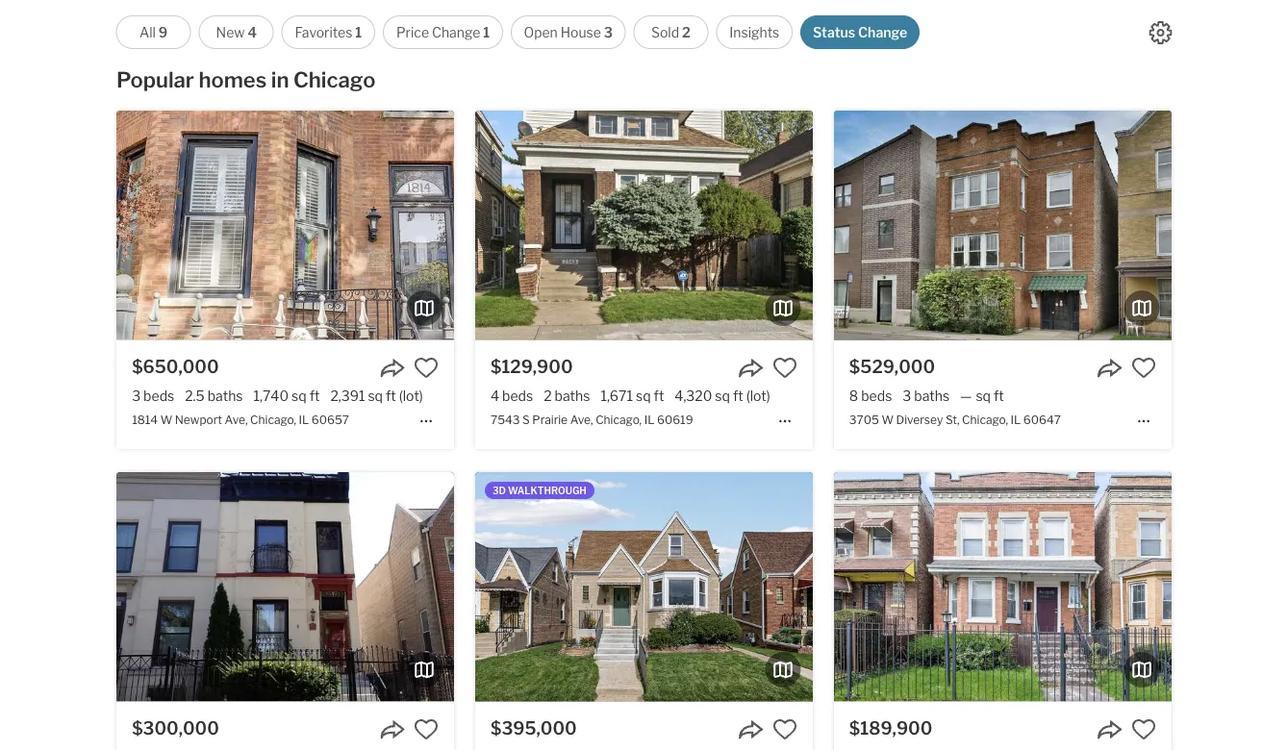 Task type: locate. For each thing, give the bounding box(es) containing it.
1 horizontal spatial w
[[882, 413, 894, 427]]

ft up 60657
[[310, 388, 320, 405]]

photo of 1814 w newport ave, chicago, il 60657 image
[[117, 111, 454, 340]]

baths up diversey on the bottom right
[[915, 388, 950, 405]]

60657
[[312, 413, 349, 427]]

favorite button checkbox for $395,000
[[773, 717, 798, 742]]

0 horizontal spatial beds
[[144, 388, 174, 405]]

0 horizontal spatial 1
[[355, 24, 362, 40]]

house
[[561, 24, 601, 40]]

Favorites radio
[[282, 15, 375, 49]]

1 sq from the left
[[292, 388, 307, 405]]

il left 60657
[[299, 413, 309, 427]]

change
[[432, 24, 481, 40], [859, 24, 908, 40]]

1 1 from the left
[[355, 24, 362, 40]]

3 up diversey on the bottom right
[[903, 388, 912, 405]]

beds for $129,900
[[503, 388, 533, 405]]

favorite button image
[[773, 356, 798, 381], [1132, 356, 1157, 381], [1132, 717, 1157, 742]]

2 horizontal spatial baths
[[915, 388, 950, 405]]

8
[[850, 388, 859, 405]]

2 (lot) from the left
[[747, 388, 771, 405]]

4 right new
[[248, 24, 257, 40]]

ft up 60619
[[654, 388, 664, 405]]

0 horizontal spatial w
[[160, 413, 172, 427]]

1 vertical spatial 2
[[544, 388, 552, 405]]

1 horizontal spatial chicago,
[[596, 413, 642, 427]]

0 horizontal spatial ave,
[[225, 413, 248, 427]]

1 change from the left
[[432, 24, 481, 40]]

3 up 1814
[[132, 388, 141, 405]]

4 sq from the left
[[716, 388, 730, 405]]

option group
[[116, 15, 920, 49]]

1 il from the left
[[299, 413, 309, 427]]

3d
[[493, 485, 506, 496]]

8 beds
[[850, 388, 893, 405]]

0 vertical spatial 4
[[248, 24, 257, 40]]

(lot)
[[399, 388, 423, 405], [747, 388, 771, 405]]

0 horizontal spatial 3
[[132, 388, 141, 405]]

sq
[[292, 388, 307, 405], [368, 388, 383, 405], [636, 388, 651, 405], [716, 388, 730, 405], [976, 388, 991, 405]]

0 vertical spatial 2
[[682, 24, 691, 40]]

beds up s
[[503, 388, 533, 405]]

ave,
[[225, 413, 248, 427], [570, 413, 593, 427]]

sq right '—'
[[976, 388, 991, 405]]

1,671
[[601, 388, 633, 405]]

(lot) right 4,320
[[747, 388, 771, 405]]

$650,000
[[132, 357, 219, 378]]

1 ave, from the left
[[225, 413, 248, 427]]

photo of 7543 s prairie ave, chicago, il 60619 image
[[475, 111, 813, 340]]

sq for 1,671
[[636, 388, 651, 405]]

ave, down 2 baths
[[570, 413, 593, 427]]

chicago, down 1,671
[[596, 413, 642, 427]]

change right the status
[[859, 24, 908, 40]]

1 vertical spatial 4
[[491, 388, 500, 405]]

beds right 8
[[862, 388, 893, 405]]

3705
[[850, 413, 880, 427]]

chicago
[[294, 67, 376, 93]]

New radio
[[199, 15, 274, 49]]

4
[[248, 24, 257, 40], [491, 388, 500, 405]]

sq right 1,671
[[636, 388, 651, 405]]

1 horizontal spatial 3
[[604, 24, 613, 40]]

3
[[604, 24, 613, 40], [132, 388, 141, 405], [903, 388, 912, 405]]

4 beds
[[491, 388, 533, 405]]

sq right 2,391
[[368, 388, 383, 405]]

1 horizontal spatial change
[[859, 24, 908, 40]]

sold
[[652, 24, 680, 40]]

2 sq from the left
[[368, 388, 383, 405]]

status
[[813, 24, 856, 40]]

1 horizontal spatial (lot)
[[747, 388, 771, 405]]

7543
[[491, 413, 520, 427]]

2 horizontal spatial il
[[1011, 413, 1022, 427]]

3 baths
[[903, 388, 950, 405]]

4 up 7543
[[491, 388, 500, 405]]

il left 60619
[[645, 413, 655, 427]]

Sold radio
[[634, 15, 709, 49]]

2 horizontal spatial chicago,
[[963, 413, 1009, 427]]

s
[[523, 413, 530, 427]]

2 baths
[[544, 388, 590, 405]]

beds for $529,000
[[862, 388, 893, 405]]

1 favorite button checkbox from the left
[[414, 356, 439, 381]]

3d walkthrough
[[493, 485, 587, 496]]

0 horizontal spatial change
[[432, 24, 481, 40]]

1 beds from the left
[[144, 388, 174, 405]]

1,740
[[254, 388, 289, 405]]

sq for 4,320
[[716, 388, 730, 405]]

2 horizontal spatial 3
[[903, 388, 912, 405]]

ave, down '2.5 baths'
[[225, 413, 248, 427]]

homes
[[199, 67, 267, 93]]

0 horizontal spatial baths
[[208, 388, 243, 405]]

price
[[396, 24, 429, 40]]

1 horizontal spatial 1
[[483, 24, 490, 40]]

1 (lot) from the left
[[399, 388, 423, 405]]

(lot) right 2,391
[[399, 388, 423, 405]]

price change 1
[[396, 24, 490, 40]]

photo of 3705 w diversey st, chicago, il 60647 image
[[834, 111, 1172, 340]]

ft right 2,391
[[386, 388, 396, 405]]

3 right 'house'
[[604, 24, 613, 40]]

baths up 1814 w newport ave, chicago, il 60657
[[208, 388, 243, 405]]

sq for —
[[976, 388, 991, 405]]

Open House radio
[[511, 15, 626, 49]]

1 left open
[[483, 24, 490, 40]]

(lot) for $650,000
[[399, 388, 423, 405]]

2 change from the left
[[859, 24, 908, 40]]

3 baths from the left
[[915, 388, 950, 405]]

5 ft from the left
[[994, 388, 1005, 405]]

1 baths from the left
[[208, 388, 243, 405]]

beds
[[144, 388, 174, 405], [503, 388, 533, 405], [862, 388, 893, 405]]

1 ft from the left
[[310, 388, 320, 405]]

1 horizontal spatial ave,
[[570, 413, 593, 427]]

ft
[[310, 388, 320, 405], [386, 388, 396, 405], [654, 388, 664, 405], [733, 388, 744, 405], [994, 388, 1005, 405]]

1 w from the left
[[160, 413, 172, 427]]

chicago, for $129,900
[[596, 413, 642, 427]]

1 horizontal spatial favorite button checkbox
[[773, 356, 798, 381]]

0 horizontal spatial il
[[299, 413, 309, 427]]

1 inside favorites radio
[[355, 24, 362, 40]]

0 horizontal spatial favorite button checkbox
[[414, 356, 439, 381]]

baths
[[208, 388, 243, 405], [555, 388, 590, 405], [915, 388, 950, 405]]

1 chicago, from the left
[[250, 413, 296, 427]]

change right the price
[[432, 24, 481, 40]]

2 il from the left
[[645, 413, 655, 427]]

2 chicago, from the left
[[596, 413, 642, 427]]

2 beds from the left
[[503, 388, 533, 405]]

2 w from the left
[[882, 413, 894, 427]]

3 for 3 baths
[[903, 388, 912, 405]]

option group containing all
[[116, 15, 920, 49]]

photo of 6036 w henderson st, chicago, il 60634 image
[[475, 472, 813, 702]]

change inside option
[[432, 24, 481, 40]]

2 ave, from the left
[[570, 413, 593, 427]]

0 horizontal spatial chicago,
[[250, 413, 296, 427]]

sq right 1,740
[[292, 388, 307, 405]]

3 sq from the left
[[636, 388, 651, 405]]

change inside option
[[859, 24, 908, 40]]

open
[[524, 24, 558, 40]]

sq for 1,740
[[292, 388, 307, 405]]

1 horizontal spatial il
[[645, 413, 655, 427]]

5 sq from the left
[[976, 388, 991, 405]]

4 ft from the left
[[733, 388, 744, 405]]

3 il from the left
[[1011, 413, 1022, 427]]

il for $650,000
[[299, 413, 309, 427]]

2 ft from the left
[[386, 388, 396, 405]]

2 up prairie
[[544, 388, 552, 405]]

open house 3
[[524, 24, 613, 40]]

w
[[160, 413, 172, 427], [882, 413, 894, 427]]

$300,000
[[132, 718, 219, 740]]

4,320 sq ft (lot)
[[675, 388, 771, 405]]

2
[[682, 24, 691, 40], [544, 388, 552, 405]]

chicago,
[[250, 413, 296, 427], [596, 413, 642, 427], [963, 413, 1009, 427]]

new
[[216, 24, 245, 40]]

sq for 2,391
[[368, 388, 383, 405]]

new 4
[[216, 24, 257, 40]]

photo of 7004 s eberhart ave, chicago, il 60637 image
[[834, 472, 1172, 702]]

beds up 1814
[[144, 388, 174, 405]]

favorite button checkbox for $529,000
[[1132, 356, 1157, 381]]

ft right 4,320
[[733, 388, 744, 405]]

1
[[355, 24, 362, 40], [483, 24, 490, 40]]

favorite button image for $129,900
[[773, 356, 798, 381]]

1 right favorites
[[355, 24, 362, 40]]

2 baths from the left
[[555, 388, 590, 405]]

chicago, for $650,000
[[250, 413, 296, 427]]

favorite button checkbox for $129,900
[[773, 356, 798, 381]]

favorite button checkbox for $300,000
[[414, 717, 439, 742]]

0 horizontal spatial 4
[[248, 24, 257, 40]]

sq right 4,320
[[716, 388, 730, 405]]

il left the 60647
[[1011, 413, 1022, 427]]

—
[[961, 388, 973, 405]]

1 horizontal spatial baths
[[555, 388, 590, 405]]

2 horizontal spatial beds
[[862, 388, 893, 405]]

1 horizontal spatial beds
[[503, 388, 533, 405]]

insights
[[730, 24, 780, 40]]

favorite button image for $395,000
[[773, 717, 798, 742]]

favorite button image
[[414, 356, 439, 381], [414, 717, 439, 742], [773, 717, 798, 742]]

2 inside sold option
[[682, 24, 691, 40]]

1 inside price change option
[[483, 24, 490, 40]]

w right 3705
[[882, 413, 894, 427]]

il for $529,000
[[1011, 413, 1022, 427]]

chicago, down — sq ft
[[963, 413, 1009, 427]]

baths up '7543 s prairie ave, chicago, il 60619'
[[555, 388, 590, 405]]

favorite button checkbox for $189,900
[[1132, 717, 1157, 742]]

2 favorite button checkbox from the left
[[773, 356, 798, 381]]

all
[[140, 24, 156, 40]]

3 chicago, from the left
[[963, 413, 1009, 427]]

1 horizontal spatial 2
[[682, 24, 691, 40]]

2 right "sold"
[[682, 24, 691, 40]]

3 ft from the left
[[654, 388, 664, 405]]

ft right '—'
[[994, 388, 1005, 405]]

favorite button checkbox
[[1132, 356, 1157, 381], [414, 717, 439, 742], [773, 717, 798, 742], [1132, 717, 1157, 742]]

newport
[[175, 413, 222, 427]]

0 horizontal spatial (lot)
[[399, 388, 423, 405]]

ft for 4,320 sq ft (lot)
[[733, 388, 744, 405]]

3 beds from the left
[[862, 388, 893, 405]]

w right 1814
[[160, 413, 172, 427]]

prairie
[[533, 413, 568, 427]]

favorite button checkbox for $650,000
[[414, 356, 439, 381]]

3 inside open house option
[[604, 24, 613, 40]]

chicago, down 1,740
[[250, 413, 296, 427]]

w for $650,000
[[160, 413, 172, 427]]

favorite button image for $300,000
[[414, 717, 439, 742]]

il
[[299, 413, 309, 427], [645, 413, 655, 427], [1011, 413, 1022, 427]]

Price Change radio
[[383, 15, 503, 49]]

2 1 from the left
[[483, 24, 490, 40]]

favorite button checkbox
[[414, 356, 439, 381], [773, 356, 798, 381]]



Task type: describe. For each thing, give the bounding box(es) containing it.
$395,000
[[491, 718, 577, 740]]

60647
[[1024, 413, 1062, 427]]

4 inside the new radio
[[248, 24, 257, 40]]

status change
[[813, 24, 908, 40]]

beds for $650,000
[[144, 388, 174, 405]]

ave, for $650,000
[[225, 413, 248, 427]]

1814
[[132, 413, 158, 427]]

ft for 1,671 sq ft
[[654, 388, 664, 405]]

st,
[[946, 413, 960, 427]]

1 horizontal spatial 4
[[491, 388, 500, 405]]

favorites 1
[[295, 24, 362, 40]]

walkthrough
[[508, 485, 587, 496]]

favorite button image for $529,000
[[1132, 356, 1157, 381]]

favorite button image for $189,900
[[1132, 717, 1157, 742]]

— sq ft
[[961, 388, 1005, 405]]

60619
[[657, 413, 694, 427]]

in
[[271, 67, 289, 93]]

7543 s prairie ave, chicago, il 60619
[[491, 413, 694, 427]]

baths for $529,000
[[915, 388, 950, 405]]

1,740 sq ft
[[254, 388, 320, 405]]

$529,000
[[850, 357, 936, 378]]

3 beds
[[132, 388, 174, 405]]

diversey
[[897, 413, 944, 427]]

9
[[159, 24, 168, 40]]

sold 2
[[652, 24, 691, 40]]

baths for $129,900
[[555, 388, 590, 405]]

1,671 sq ft
[[601, 388, 664, 405]]

$189,900
[[850, 718, 933, 740]]

1814 w newport ave, chicago, il 60657
[[132, 413, 349, 427]]

3705 w diversey st, chicago, il 60647
[[850, 413, 1062, 427]]

2,391
[[331, 388, 365, 405]]

change for status
[[859, 24, 908, 40]]

favorite button image for $650,000
[[414, 356, 439, 381]]

w for $529,000
[[882, 413, 894, 427]]

ft for 1,740 sq ft
[[310, 388, 320, 405]]

all 9
[[140, 24, 168, 40]]

baths for $650,000
[[208, 388, 243, 405]]

popular homes in chicago
[[116, 67, 376, 93]]

2.5
[[185, 388, 205, 405]]

change for price
[[432, 24, 481, 40]]

0 horizontal spatial 2
[[544, 388, 552, 405]]

ave, for $129,900
[[570, 413, 593, 427]]

ft for — sq ft
[[994, 388, 1005, 405]]

$129,900
[[491, 357, 573, 378]]

photo of 3439 s giles ave, chicago, il 60616 image
[[117, 472, 454, 702]]

chicago, for $529,000
[[963, 413, 1009, 427]]

2.5 baths
[[185, 388, 243, 405]]

3 for 3 beds
[[132, 388, 141, 405]]

2,391 sq ft (lot)
[[331, 388, 423, 405]]

All radio
[[116, 15, 191, 49]]

Status Change radio
[[801, 15, 920, 49]]

(lot) for $129,900
[[747, 388, 771, 405]]

popular
[[116, 67, 194, 93]]

il for $129,900
[[645, 413, 655, 427]]

4,320
[[675, 388, 713, 405]]

Insights radio
[[717, 15, 793, 49]]

favorites
[[295, 24, 353, 40]]

ft for 2,391 sq ft (lot)
[[386, 388, 396, 405]]



Task type: vqa. For each thing, say whether or not it's contained in the screenshot.
rightmost favorite button checkbox
yes



